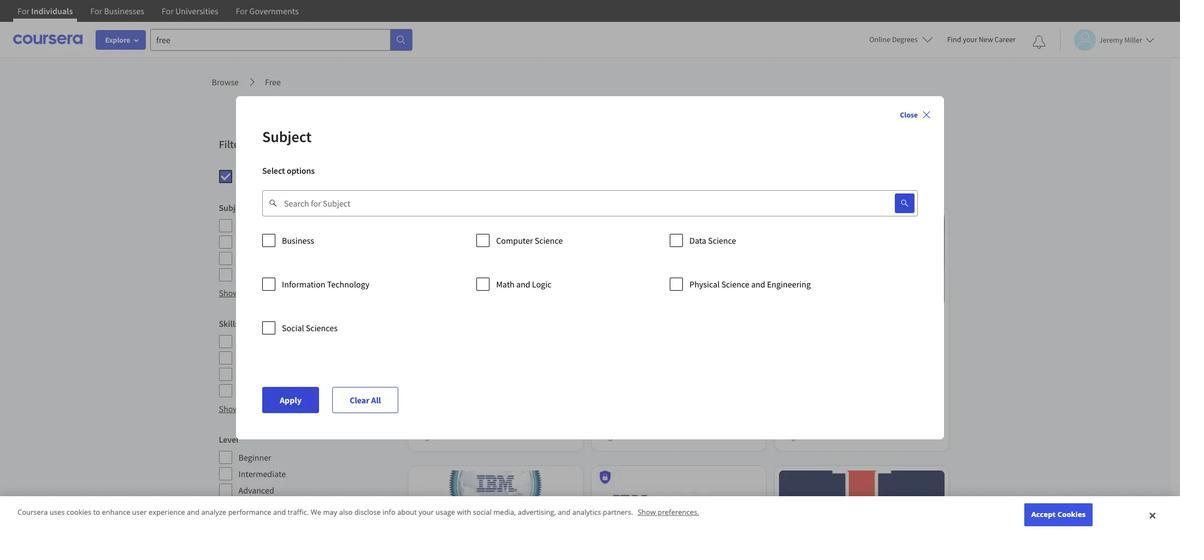 Task type: describe. For each thing, give the bounding box(es) containing it.
apply
[[280, 394, 302, 405]]

apply button
[[262, 387, 319, 413]]

filter by
[[219, 137, 257, 151]]

more for information technology
[[241, 287, 260, 298]]

physical
[[690, 278, 720, 289]]

banner navigation
[[9, 0, 307, 30]]

2 months from the left
[[727, 432, 751, 442]]

about
[[397, 507, 417, 517]]

accept cookies
[[1032, 510, 1086, 519]]

advanced
[[239, 485, 274, 496]]

0 horizontal spatial your
[[419, 507, 434, 517]]

data science
[[690, 235, 736, 246]]

more for accounts payable and receivable
[[241, 403, 260, 414]]

3 6 from the left
[[905, 432, 909, 442]]

show more for information technology
[[219, 287, 260, 298]]

for for businesses
[[90, 5, 102, 16]]

to
[[93, 507, 100, 517]]

receivable
[[320, 385, 359, 396]]

enhance
[[102, 507, 130, 517]]

2 · from the left
[[526, 432, 528, 442]]

computer inside select subject options element
[[496, 235, 533, 246]]

logic
[[532, 278, 552, 289]]

for for universities
[[162, 5, 174, 16]]

duration
[[219, 516, 251, 527]]

payable
[[273, 385, 302, 396]]

and left the traffic. at bottom left
[[273, 507, 286, 517]]

analyze
[[201, 507, 226, 517]]

clear
[[350, 394, 370, 405]]

for businesses
[[90, 5, 144, 16]]

social
[[473, 507, 492, 517]]

accounts payable and receivable
[[239, 385, 359, 396]]

accept cookies button
[[1025, 504, 1093, 526]]

coursera image
[[13, 31, 83, 48]]

information inside select subject options element
[[282, 278, 325, 289]]

media,
[[494, 507, 516, 517]]

2 - from the left
[[718, 432, 721, 442]]

browse link
[[212, 75, 239, 89]]

subject dialog
[[236, 96, 944, 439]]

subject inside group
[[219, 202, 247, 213]]

experience
[[149, 507, 185, 517]]

Search by keyword search field
[[284, 190, 869, 216]]

computer inside subject group
[[239, 237, 275, 248]]

may
[[323, 507, 337, 517]]

usage
[[436, 507, 455, 517]]

accept
[[1032, 510, 1056, 519]]

help center image
[[1152, 507, 1165, 520]]

1 certificate from the left
[[492, 432, 525, 442]]

show preferences. link
[[638, 507, 699, 517]]

skills
[[219, 318, 239, 329]]

beginner inside the level group
[[239, 452, 271, 463]]

cookies
[[67, 507, 91, 517]]

credit eligible
[[239, 171, 289, 182]]

for for governments
[[236, 5, 248, 16]]

show for accounts payable and receivable
[[219, 403, 239, 414]]

your inside "find your new career" link
[[963, 34, 978, 44]]

level
[[219, 434, 238, 445]]

technology inside subject group
[[284, 269, 326, 280]]

clear all button
[[332, 387, 399, 413]]

new
[[979, 34, 993, 44]]

find
[[947, 34, 962, 44]]

select subject options element
[[262, 229, 918, 360]]

eligible
[[263, 171, 289, 182]]

cookies
[[1058, 510, 1086, 519]]

show more button for information
[[219, 286, 260, 299]]

partners.
[[603, 507, 633, 517]]

advertising,
[[518, 507, 556, 517]]

subject inside dialog
[[262, 127, 312, 146]]

search image
[[901, 199, 909, 207]]

1 · from the left
[[448, 432, 449, 442]]

disclose
[[354, 507, 381, 517]]

performance
[[228, 507, 271, 517]]

credit
[[239, 171, 261, 182]]

technology inside select subject options element
[[327, 278, 370, 289]]

2 3 from the left
[[713, 432, 717, 442]]

free
[[265, 77, 281, 87]]

information technology inside subject group
[[239, 269, 326, 280]]

and right math
[[516, 278, 530, 289]]

1 professional from the left
[[451, 432, 490, 442]]

3 · from the left
[[631, 432, 633, 442]]

2 vertical spatial show
[[638, 507, 656, 517]]

3 beginner · professional certificate · 3 - 6 months from the left
[[783, 432, 934, 442]]

3 professional from the left
[[817, 432, 857, 442]]



Task type: vqa. For each thing, say whether or not it's contained in the screenshot.
topmost "Show more" button
yes



Task type: locate. For each thing, give the bounding box(es) containing it.
beginner
[[417, 432, 446, 442], [600, 432, 629, 442], [783, 432, 812, 442], [239, 452, 271, 463]]

1 horizontal spatial your
[[963, 34, 978, 44]]

2 show more from the top
[[219, 403, 260, 414]]

show notifications image
[[1033, 36, 1046, 49]]

subject
[[262, 127, 312, 146], [219, 202, 247, 213]]

0 horizontal spatial computer science
[[239, 237, 305, 248]]

0 vertical spatial show more
[[219, 287, 260, 298]]

2 for from the left
[[90, 5, 102, 16]]

0 horizontal spatial 3
[[530, 432, 534, 442]]

0 horizontal spatial months
[[544, 432, 568, 442]]

coursera uses cookies to enhance user experience and analyze performance and traffic. we may also disclose info about your usage with social media, advertising, and analytics partners. show preferences.
[[17, 507, 699, 517]]

2 horizontal spatial -
[[901, 432, 904, 442]]

social sciences
[[282, 322, 338, 333]]

-
[[535, 432, 537, 442], [718, 432, 721, 442], [901, 432, 904, 442]]

1 horizontal spatial subject
[[262, 127, 312, 146]]

computer
[[496, 235, 533, 246], [239, 237, 275, 248]]

0 horizontal spatial beginner · professional certificate · 3 - 6 months
[[417, 432, 568, 442]]

1 horizontal spatial computer science
[[496, 235, 563, 246]]

0 horizontal spatial 6
[[539, 432, 543, 442]]

3 certificate from the left
[[858, 432, 891, 442]]

for universities
[[162, 5, 218, 16]]

select options
[[262, 165, 315, 176]]

0 horizontal spatial professional
[[451, 432, 490, 442]]

level group
[[219, 433, 398, 497]]

information technology down business
[[239, 269, 326, 280]]

computer left business
[[239, 237, 275, 248]]

information technology up sciences
[[282, 278, 370, 289]]

computer science inside subject group
[[239, 237, 305, 248]]

engineering
[[767, 278, 811, 289]]

intermediate
[[239, 468, 286, 479]]

0 vertical spatial subject
[[262, 127, 312, 146]]

1 vertical spatial subject
[[219, 202, 247, 213]]

analytics
[[572, 507, 601, 517]]

with
[[457, 507, 471, 517]]

1 show more button from the top
[[219, 286, 260, 299]]

science inside subject group
[[277, 237, 305, 248]]

certificate
[[492, 432, 525, 442], [675, 432, 708, 442], [858, 432, 891, 442]]

user
[[132, 507, 147, 517]]

show more down the accounts
[[219, 403, 260, 414]]

1 3 from the left
[[530, 432, 534, 442]]

1 vertical spatial show more
[[219, 403, 260, 414]]

1 horizontal spatial months
[[727, 432, 751, 442]]

show more button down the accounts
[[219, 402, 260, 415]]

1 horizontal spatial 6
[[722, 432, 726, 442]]

career
[[995, 34, 1016, 44]]

your right about
[[419, 507, 434, 517]]

show more for accounts payable and receivable
[[219, 403, 260, 414]]

subject up "select options"
[[262, 127, 312, 146]]

computer science
[[496, 235, 563, 246], [239, 237, 305, 248]]

2 horizontal spatial beginner · professional certificate · 3 - 6 months
[[783, 432, 934, 442]]

browse
[[212, 77, 239, 87]]

preferences.
[[658, 507, 699, 517]]

also
[[339, 507, 353, 517]]

0 vertical spatial show
[[219, 287, 239, 298]]

clear all
[[350, 394, 381, 405]]

filter
[[219, 137, 243, 151]]

1 beginner · professional certificate · 3 - 6 months from the left
[[417, 432, 568, 442]]

2 6 from the left
[[722, 432, 726, 442]]

show more up skills
[[219, 287, 260, 298]]

information inside subject group
[[239, 269, 282, 280]]

for left businesses
[[90, 5, 102, 16]]

6 · from the left
[[892, 432, 894, 442]]

2 horizontal spatial certificate
[[858, 432, 891, 442]]

1 vertical spatial more
[[241, 403, 260, 414]]

show up level
[[219, 403, 239, 414]]

data
[[690, 235, 707, 246]]

for governments
[[236, 5, 299, 16]]

3 for from the left
[[162, 5, 174, 16]]

months
[[544, 432, 568, 442], [727, 432, 751, 442], [910, 432, 934, 442]]

governments
[[250, 5, 299, 16]]

for left universities on the left top of the page
[[162, 5, 174, 16]]

show up skills
[[219, 287, 239, 298]]

5 · from the left
[[814, 432, 816, 442]]

show more button
[[219, 286, 260, 299], [219, 402, 260, 415]]

business
[[282, 235, 314, 246]]

show more button for accounts
[[219, 402, 260, 415]]

None search field
[[150, 29, 413, 51]]

0 horizontal spatial subject
[[219, 202, 247, 213]]

and left analyze
[[187, 507, 200, 517]]

1 months from the left
[[544, 432, 568, 442]]

and
[[516, 278, 530, 289], [751, 278, 765, 289], [304, 385, 318, 396], [187, 507, 200, 517], [273, 507, 286, 517], [558, 507, 571, 517]]

universities
[[175, 5, 218, 16]]

subject down credit
[[219, 202, 247, 213]]

computer science inside select subject options element
[[496, 235, 563, 246]]

2 certificate from the left
[[675, 432, 708, 442]]

2 horizontal spatial 3
[[896, 432, 900, 442]]

select
[[262, 165, 285, 176]]

0 vertical spatial your
[[963, 34, 978, 44]]

show right partners.
[[638, 507, 656, 517]]

information
[[239, 269, 282, 280], [282, 278, 325, 289]]

show more button up skills
[[219, 286, 260, 299]]

0 vertical spatial more
[[241, 287, 260, 298]]

4 for from the left
[[236, 5, 248, 16]]

skills group
[[219, 317, 398, 398]]

0 horizontal spatial technology
[[284, 269, 326, 280]]

6
[[539, 432, 543, 442], [722, 432, 726, 442], [905, 432, 909, 442]]

1 vertical spatial show more button
[[219, 402, 260, 415]]

1 horizontal spatial -
[[718, 432, 721, 442]]

3 months from the left
[[910, 432, 934, 442]]

uses
[[50, 507, 65, 517]]

and left analytics
[[558, 507, 571, 517]]

1 6 from the left
[[539, 432, 543, 442]]

1 more from the top
[[241, 287, 260, 298]]

businesses
[[104, 5, 144, 16]]

info
[[383, 507, 396, 517]]

for left governments
[[236, 5, 248, 16]]

beginner · professional certificate · 3 - 6 months
[[417, 432, 568, 442], [600, 432, 751, 442], [783, 432, 934, 442]]

and right the apply
[[304, 385, 318, 396]]

by
[[245, 137, 257, 151]]

1 horizontal spatial technology
[[327, 278, 370, 289]]

·
[[448, 432, 449, 442], [526, 432, 528, 442], [631, 432, 633, 442], [709, 432, 711, 442], [814, 432, 816, 442], [892, 432, 894, 442]]

for for individuals
[[17, 5, 29, 16]]

0 horizontal spatial -
[[535, 432, 537, 442]]

and inside the skills group
[[304, 385, 318, 396]]

computer up math
[[496, 235, 533, 246]]

options
[[287, 165, 315, 176]]

accounts
[[239, 385, 272, 396]]

show for information technology
[[219, 287, 239, 298]]

for left individuals
[[17, 5, 29, 16]]

math
[[496, 278, 515, 289]]

4 · from the left
[[709, 432, 711, 442]]

3
[[530, 432, 534, 442], [713, 432, 717, 442], [896, 432, 900, 442]]

1 horizontal spatial computer
[[496, 235, 533, 246]]

social
[[282, 322, 304, 333]]

technology up sciences
[[327, 278, 370, 289]]

3 - from the left
[[901, 432, 904, 442]]

physical science and engineering
[[690, 278, 811, 289]]

2 professional from the left
[[634, 432, 674, 442]]

your right "find"
[[963, 34, 978, 44]]

coursera
[[17, 507, 48, 517]]

1 - from the left
[[535, 432, 537, 442]]

and left engineering
[[751, 278, 765, 289]]

1 vertical spatial show
[[219, 403, 239, 414]]

close
[[900, 110, 918, 119]]

1 horizontal spatial certificate
[[675, 432, 708, 442]]

for individuals
[[17, 5, 73, 16]]

professional
[[451, 432, 490, 442], [634, 432, 674, 442], [817, 432, 857, 442]]

2 horizontal spatial professional
[[817, 432, 857, 442]]

2 horizontal spatial 6
[[905, 432, 909, 442]]

close button
[[896, 105, 936, 124]]

1 horizontal spatial 3
[[713, 432, 717, 442]]

2 show more button from the top
[[219, 402, 260, 415]]

subject group
[[219, 201, 398, 282]]

3 3 from the left
[[896, 432, 900, 442]]

sciences
[[306, 322, 338, 333]]

1 vertical spatial your
[[419, 507, 434, 517]]

individuals
[[31, 5, 73, 16]]

technology
[[284, 269, 326, 280], [327, 278, 370, 289]]

2 horizontal spatial months
[[910, 432, 934, 442]]

0 horizontal spatial certificate
[[492, 432, 525, 442]]

math and logic
[[496, 278, 552, 289]]

show
[[219, 287, 239, 298], [219, 403, 239, 414], [638, 507, 656, 517]]

for
[[17, 5, 29, 16], [90, 5, 102, 16], [162, 5, 174, 16], [236, 5, 248, 16]]

information technology inside select subject options element
[[282, 278, 370, 289]]

information technology
[[239, 269, 326, 280], [282, 278, 370, 289]]

1 horizontal spatial beginner · professional certificate · 3 - 6 months
[[600, 432, 751, 442]]

your
[[963, 34, 978, 44], [419, 507, 434, 517]]

0 horizontal spatial computer
[[239, 237, 275, 248]]

1 horizontal spatial professional
[[634, 432, 674, 442]]

2 more from the top
[[241, 403, 260, 414]]

find your new career
[[947, 34, 1016, 44]]

traffic.
[[288, 507, 309, 517]]

technology down business
[[284, 269, 326, 280]]

0 vertical spatial show more button
[[219, 286, 260, 299]]

more
[[241, 287, 260, 298], [241, 403, 260, 414]]

1 show more from the top
[[219, 287, 260, 298]]

we
[[311, 507, 321, 517]]

show more
[[219, 287, 260, 298], [219, 403, 260, 414]]

1 for from the left
[[17, 5, 29, 16]]

2 beginner · professional certificate · 3 - 6 months from the left
[[600, 432, 751, 442]]

find your new career link
[[942, 33, 1021, 46]]

all
[[371, 394, 381, 405]]



